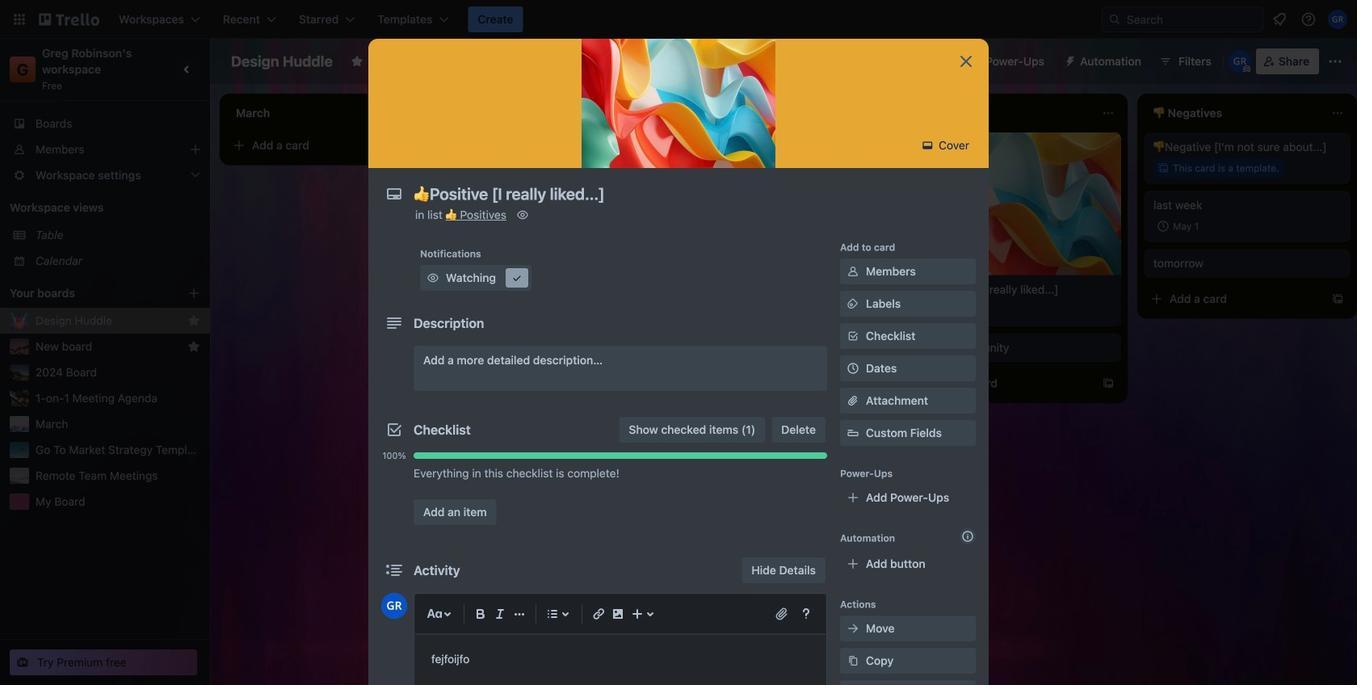 Task type: describe. For each thing, give the bounding box(es) containing it.
text formatting group
[[471, 605, 529, 624]]

1 horizontal spatial greg robinson (gregrobinson96) image
[[1329, 10, 1348, 29]]

Board name text field
[[223, 48, 341, 74]]

primary element
[[0, 0, 1358, 39]]

bold ⌘b image
[[471, 605, 491, 624]]

customize views image
[[589, 53, 605, 70]]

add board image
[[188, 287, 200, 300]]

create from template… image
[[1102, 377, 1115, 390]]

text styles image
[[425, 605, 445, 624]]

0 horizontal spatial greg robinson (gregrobinson96) image
[[381, 593, 407, 619]]

Main content area, start typing to enter text. text field
[[432, 650, 810, 669]]

attach and insert link image
[[774, 606, 790, 622]]

2 starred icon image from the top
[[188, 340, 200, 353]]

more formatting image
[[510, 605, 529, 624]]

open help dialog image
[[797, 605, 816, 624]]



Task type: vqa. For each thing, say whether or not it's contained in the screenshot.
the Recent
no



Task type: locate. For each thing, give the bounding box(es) containing it.
None text field
[[406, 179, 939, 209]]

starred icon image
[[188, 314, 200, 327], [188, 340, 200, 353]]

close dialog image
[[957, 52, 976, 71]]

your boards with 8 items element
[[10, 284, 163, 303]]

1 starred icon image from the top
[[188, 314, 200, 327]]

greg robinson (gregrobinson96) image right open information menu image
[[1329, 10, 1348, 29]]

1 vertical spatial greg robinson (gregrobinson96) image
[[381, 593, 407, 619]]

editor toolbar
[[422, 601, 820, 627]]

color: green, title: none image
[[466, 249, 498, 255]]

greg robinson (gregrobinson96) image left text styles image
[[381, 593, 407, 619]]

0 horizontal spatial create from template… image
[[873, 283, 886, 296]]

search image
[[1109, 13, 1122, 26]]

link ⌘k image
[[589, 605, 609, 624]]

lists image
[[543, 605, 563, 624]]

0 vertical spatial starred icon image
[[188, 314, 200, 327]]

greg robinson (gregrobinson96) image
[[1329, 10, 1348, 29], [381, 593, 407, 619]]

0 notifications image
[[1271, 10, 1290, 29]]

greg robinson (gregrobinson96) image
[[1229, 50, 1252, 73]]

star or unstar board image
[[351, 55, 364, 68]]

group
[[381, 487, 828, 493]]

1 vertical spatial starred icon image
[[188, 340, 200, 353]]

sm image
[[1058, 48, 1081, 71], [845, 263, 862, 280], [509, 270, 525, 286], [845, 621, 862, 637]]

None checkbox
[[488, 278, 543, 297]]

open information menu image
[[1301, 11, 1317, 27]]

show menu image
[[1328, 53, 1344, 70]]

sm image
[[920, 137, 936, 154], [515, 207, 531, 223], [425, 270, 441, 286], [845, 296, 862, 312], [845, 653, 862, 669]]

italic ⌘i image
[[491, 605, 510, 624]]

Search field
[[1122, 8, 1263, 31]]

image image
[[609, 605, 628, 624]]

1 horizontal spatial create from template… image
[[1332, 293, 1345, 306]]

create from template… image
[[873, 283, 886, 296], [1332, 293, 1345, 306]]

None checkbox
[[1154, 217, 1205, 236]]

0 vertical spatial greg robinson (gregrobinson96) image
[[1329, 10, 1348, 29]]



